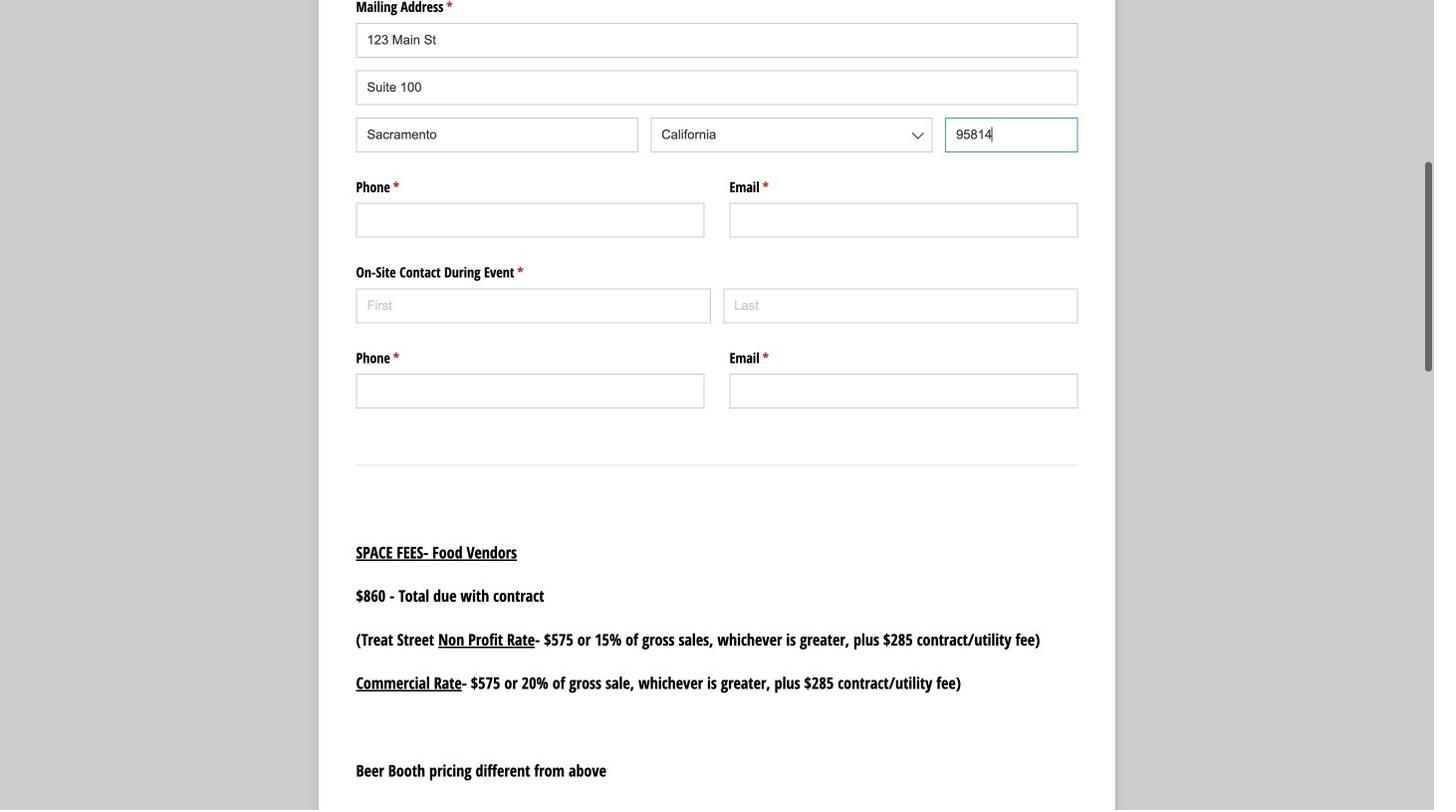 Task type: describe. For each thing, give the bounding box(es) containing it.
Address Line 1 text field
[[356, 23, 1079, 58]]

Address Line 2 text field
[[356, 70, 1079, 105]]

Last text field
[[724, 288, 1079, 323]]

State text field
[[651, 117, 933, 152]]

Zip Code text field
[[946, 117, 1079, 152]]



Task type: locate. For each thing, give the bounding box(es) containing it.
First text field
[[356, 288, 711, 323]]

None text field
[[356, 203, 705, 238], [356, 374, 705, 409], [356, 203, 705, 238], [356, 374, 705, 409]]

City text field
[[356, 117, 638, 152]]

None text field
[[730, 203, 1079, 238], [730, 374, 1079, 409], [730, 203, 1079, 238], [730, 374, 1079, 409]]



Task type: vqa. For each thing, say whether or not it's contained in the screenshot.
the City text field
yes



